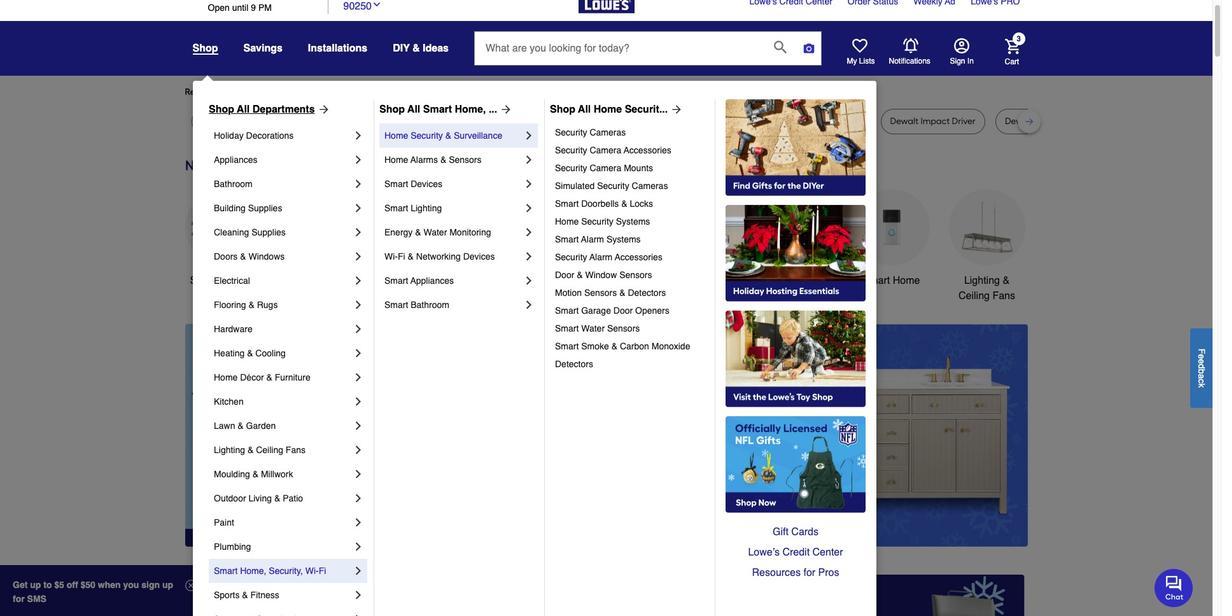 Task type: describe. For each thing, give the bounding box(es) containing it.
more suggestions for you link
[[326, 86, 439, 99]]

chevron right image for hardware
[[352, 323, 365, 336]]

shop for shop all smart home, ...
[[379, 104, 405, 115]]

1 horizontal spatial appliances
[[411, 276, 454, 286]]

moulding & millwork link
[[214, 462, 352, 486]]

smart home, security, wi-fi link
[[214, 559, 352, 583]]

recommended
[[185, 87, 246, 97]]

security down impact driver bit
[[555, 127, 587, 138]]

equipment
[[676, 290, 725, 302]]

chevron right image for cleaning supplies
[[352, 226, 365, 239]]

hardware
[[214, 324, 253, 334]]

1 vertical spatial bathroom
[[774, 275, 818, 286]]

lawn & garden
[[214, 421, 276, 431]]

suggestions
[[349, 87, 399, 97]]

more suggestions for you
[[326, 87, 429, 97]]

kitchen for kitchen
[[214, 397, 244, 407]]

dewalt for dewalt drill bit
[[335, 116, 363, 127]]

security,
[[269, 566, 303, 576]]

dewalt for dewalt drill
[[731, 116, 760, 127]]

chevron right image for building supplies
[[352, 202, 365, 215]]

resources for pros
[[752, 567, 839, 579]]

1 vertical spatial water
[[581, 323, 605, 334]]

chevron right image for energy & water monitoring
[[523, 226, 535, 239]]

cleaning supplies
[[214, 227, 286, 237]]

home for home security & surveillance
[[385, 131, 408, 141]]

lowe's home improvement notification center image
[[903, 38, 918, 53]]

up to 30 percent off select grills and accessories. image
[[760, 575, 1025, 616]]

furniture
[[275, 372, 311, 383]]

Search Query text field
[[475, 32, 764, 65]]

smart lighting link
[[385, 196, 523, 220]]

supplies for cleaning supplies
[[252, 227, 286, 237]]

security up simulated on the top left of page
[[555, 163, 587, 173]]

1 e from the top
[[1197, 354, 1207, 359]]

smart home, security, wi-fi
[[214, 566, 326, 576]]

d
[[1197, 364, 1207, 369]]

ideas
[[423, 43, 449, 54]]

1 horizontal spatial wi-
[[385, 251, 398, 262]]

90250 button
[[343, 0, 382, 14]]

accessories for security camera accessories
[[624, 145, 672, 155]]

1 horizontal spatial detectors
[[628, 288, 666, 298]]

f
[[1197, 348, 1207, 354]]

securit...
[[625, 104, 668, 115]]

flooring & rugs link
[[214, 293, 352, 317]]

2 up from the left
[[162, 580, 173, 590]]

doors
[[214, 251, 238, 262]]

$50
[[81, 580, 95, 590]]

smart devices link
[[385, 172, 523, 196]]

smoke
[[581, 341, 609, 351]]

dewalt for dewalt
[[201, 116, 229, 127]]

2 bit from the left
[[453, 116, 463, 127]]

decorations for holiday
[[246, 131, 294, 141]]

smart water sensors link
[[555, 320, 706, 337]]

2 horizontal spatial lighting
[[964, 275, 1000, 286]]

4 bit from the left
[[621, 116, 632, 127]]

kitchen faucets
[[569, 275, 642, 286]]

dewalt for dewalt impact driver
[[890, 116, 919, 127]]

lawn & garden link
[[214, 414, 352, 438]]

cart
[[1005, 57, 1019, 66]]

4 set from the left
[[1065, 116, 1078, 127]]

0 vertical spatial cameras
[[590, 127, 626, 138]]

chevron right image for appliances
[[352, 153, 365, 166]]

my
[[847, 57, 857, 66]]

2 e from the top
[[1197, 359, 1207, 364]]

security camera mounts link
[[555, 159, 706, 177]]

shop all deals
[[190, 275, 256, 286]]

lists
[[859, 57, 875, 66]]

1 up from the left
[[30, 580, 41, 590]]

1 tools from the left
[[402, 275, 426, 286]]

sensors down kitchen faucets
[[584, 288, 617, 298]]

& inside smart smoke & carbon monoxide detectors
[[612, 341, 618, 351]]

shop for shop all deals
[[190, 275, 214, 286]]

chevron right image for outdoor living & patio
[[352, 492, 365, 505]]

1 vertical spatial cameras
[[632, 181, 668, 191]]

resources
[[752, 567, 801, 579]]

chevron right image for doors & windows
[[352, 250, 365, 263]]

security down smart alarm systems
[[555, 252, 587, 262]]

1 horizontal spatial ceiling
[[959, 290, 990, 302]]

1 vertical spatial lighting & ceiling fans
[[214, 445, 306, 455]]

door inside 'link'
[[555, 270, 574, 280]]

chevron right image for smart devices
[[523, 178, 535, 190]]

0 vertical spatial lighting & ceiling fans
[[959, 275, 1015, 302]]

simulated security cameras
[[555, 181, 668, 191]]

open
[[208, 3, 230, 13]]

sensors inside 'link'
[[620, 270, 652, 280]]

2 vertical spatial bathroom
[[411, 300, 449, 310]]

rugs
[[257, 300, 278, 310]]

0 horizontal spatial wi-
[[305, 566, 319, 576]]

faucets
[[605, 275, 642, 286]]

savings button
[[244, 37, 283, 60]]

when
[[98, 580, 121, 590]]

home décor & furniture
[[214, 372, 311, 383]]

doors & windows link
[[214, 244, 352, 269]]

driver for impact driver
[[837, 116, 861, 127]]

deals
[[230, 275, 256, 286]]

in
[[968, 57, 974, 66]]

0 horizontal spatial devices
[[411, 179, 442, 189]]

& inside outdoor tools & equipment
[[730, 275, 737, 286]]

window
[[585, 270, 617, 280]]

smart inside shop all smart home, ... link
[[423, 104, 452, 115]]

up to 40 percent off select vanities. plus get free local delivery on select vanities. image
[[411, 324, 1028, 547]]

security camera accessories
[[555, 145, 672, 155]]

building supplies link
[[214, 196, 352, 220]]

impact for impact driver
[[806, 116, 835, 127]]

chevron right image for sports & fitness
[[352, 589, 365, 602]]

sms
[[27, 594, 46, 604]]

chevron right image for electrical
[[352, 274, 365, 287]]

dewalt for dewalt tool
[[259, 116, 287, 127]]

flooring
[[214, 300, 246, 310]]

garage
[[581, 306, 611, 316]]

smart for smart alarm systems
[[555, 234, 579, 244]]

for inside get up to $5 off $50 when you sign up for sms
[[13, 594, 25, 604]]

get up to 2 free select tools or batteries when you buy 1 with select purchases. image
[[187, 575, 453, 616]]

outdoor tools & equipment link
[[662, 189, 739, 304]]

chevron right image for smart bathroom
[[523, 299, 535, 311]]

chevron down image
[[372, 0, 382, 9]]

energy & water monitoring
[[385, 227, 491, 237]]

security up alarms
[[411, 131, 443, 141]]

décor
[[240, 372, 264, 383]]

shop all departments
[[209, 104, 315, 115]]

arrow right image for shop all smart home, ...
[[497, 103, 513, 116]]

simulated
[[555, 181, 595, 191]]

locks
[[630, 199, 653, 209]]

windows
[[249, 251, 285, 262]]

diy & ideas button
[[393, 37, 449, 60]]

doorbells
[[581, 199, 619, 209]]

smart alarm systems
[[555, 234, 641, 244]]

smart for smart home, security, wi-fi
[[214, 566, 238, 576]]

smart home
[[863, 275, 920, 286]]

smart doorbells & locks link
[[555, 195, 706, 213]]

scroll to item #4 image
[[746, 524, 777, 529]]

sign in button
[[950, 38, 974, 66]]

sign
[[141, 580, 160, 590]]

0 horizontal spatial fi
[[319, 566, 326, 576]]

wi-fi & networking devices
[[385, 251, 495, 262]]

driver for impact driver bit
[[539, 116, 562, 127]]

0 horizontal spatial bathroom link
[[214, 172, 352, 196]]

security down "security cameras"
[[555, 145, 587, 155]]

smart bathroom
[[385, 300, 449, 310]]

sports
[[214, 590, 240, 600]]

tools link
[[376, 189, 452, 288]]

building supplies
[[214, 203, 282, 213]]

scroll to item #3 image
[[716, 524, 746, 529]]

heating & cooling link
[[214, 341, 352, 365]]

0 vertical spatial appliances
[[214, 155, 258, 165]]

home alarms & sensors link
[[385, 148, 523, 172]]

up to 35 percent off select small appliances. image
[[474, 575, 739, 616]]

0 vertical spatial lighting
[[411, 203, 442, 213]]

christmas
[[487, 275, 533, 286]]

& inside button
[[413, 43, 420, 54]]

chevron right image for smart appliances
[[523, 274, 535, 287]]

flooring & rugs
[[214, 300, 278, 310]]

smart smoke & carbon monoxide detectors
[[555, 341, 693, 369]]

home security systems link
[[555, 213, 706, 230]]

kitchen faucets link
[[567, 189, 643, 288]]

you for more suggestions for you
[[414, 87, 429, 97]]

smart for smart devices
[[385, 179, 408, 189]]

f e e d b a c k
[[1197, 348, 1207, 388]]

lowe's home improvement logo image
[[578, 0, 634, 28]]

camera for accessories
[[590, 145, 622, 155]]

you for recommended searches for you
[[301, 87, 316, 97]]

impact for impact driver bit
[[507, 116, 537, 127]]

3 bit from the left
[[565, 116, 575, 127]]

shop these last-minute gifts. $99 or less. quantities are limited and won't last. image
[[185, 324, 391, 547]]

door & window sensors link
[[555, 266, 706, 284]]

all for smart
[[408, 104, 420, 115]]

drill for dewalt drill bit set
[[1036, 116, 1051, 127]]

security cameras
[[555, 127, 626, 138]]

shop for shop
[[193, 43, 218, 54]]

smart for smart smoke & carbon monoxide detectors
[[555, 341, 579, 351]]

c
[[1197, 379, 1207, 383]]

mounts
[[624, 163, 653, 173]]

smart appliances
[[385, 276, 454, 286]]

shop for shop all home securit...
[[550, 104, 576, 115]]

smart for smart appliances
[[385, 276, 408, 286]]

1 vertical spatial door
[[614, 306, 633, 316]]

cleaning
[[214, 227, 249, 237]]



Task type: vqa. For each thing, say whether or not it's contained in the screenshot.
leftmost soft
no



Task type: locate. For each thing, give the bounding box(es) containing it.
1 vertical spatial alarm
[[590, 252, 613, 262]]

shop up impact driver bit
[[550, 104, 576, 115]]

sign in
[[950, 57, 974, 66]]

1 impact from the left
[[507, 116, 537, 127]]

fi right security,
[[319, 566, 326, 576]]

shop all departments link
[[209, 102, 330, 117]]

new deals every day during 25 days of deals image
[[185, 155, 1028, 176]]

e up d
[[1197, 354, 1207, 359]]

impact driver
[[806, 116, 861, 127]]

dewalt right 'bit set'
[[731, 116, 760, 127]]

1 vertical spatial detectors
[[555, 359, 593, 369]]

smart inside smart smoke & carbon monoxide detectors
[[555, 341, 579, 351]]

3 set from the left
[[689, 116, 702, 127]]

security camera mounts
[[555, 163, 653, 173]]

chevron right image for kitchen
[[352, 395, 365, 408]]

set
[[465, 116, 478, 127], [634, 116, 647, 127], [689, 116, 702, 127], [1065, 116, 1078, 127]]

you up the shop all smart home, ...
[[414, 87, 429, 97]]

doors & windows
[[214, 251, 285, 262]]

smart lighting
[[385, 203, 442, 213]]

wi- down energy
[[385, 251, 398, 262]]

devices down monitoring
[[463, 251, 495, 262]]

0 vertical spatial camera
[[590, 145, 622, 155]]

all for home
[[578, 104, 591, 115]]

installations
[[308, 43, 367, 54]]

moulding
[[214, 469, 250, 479]]

door up motion
[[555, 270, 574, 280]]

1 horizontal spatial fi
[[398, 251, 405, 262]]

dewalt for dewalt bit set
[[422, 116, 450, 127]]

bathroom link
[[214, 172, 352, 196], [758, 189, 834, 288]]

bathroom
[[214, 179, 253, 189], [774, 275, 818, 286], [411, 300, 449, 310]]

up right sign on the bottom left of page
[[162, 580, 173, 590]]

energy & water monitoring link
[[385, 220, 523, 244]]

outdoor for outdoor living & patio
[[214, 493, 246, 504]]

0 horizontal spatial water
[[424, 227, 447, 237]]

dewalt tool
[[259, 116, 305, 127]]

1 vertical spatial lighting
[[964, 275, 1000, 286]]

0 vertical spatial door
[[555, 270, 574, 280]]

smart inside smart devices link
[[385, 179, 408, 189]]

lowe's home improvement cart image
[[1005, 39, 1020, 54]]

recommended searches for you
[[185, 87, 316, 97]]

chevron right image for plumbing
[[352, 541, 365, 553]]

detectors up openers
[[628, 288, 666, 298]]

0 vertical spatial fans
[[993, 290, 1015, 302]]

appliances down networking
[[411, 276, 454, 286]]

home security & surveillance
[[385, 131, 502, 141]]

all down more suggestions for you link
[[408, 104, 420, 115]]

4 drill from the left
[[1036, 116, 1051, 127]]

notifications
[[889, 57, 931, 65]]

chevron right image
[[352, 129, 365, 142], [523, 129, 535, 142], [352, 153, 365, 166], [352, 202, 365, 215], [352, 226, 365, 239], [523, 226, 535, 239], [523, 250, 535, 263], [352, 274, 365, 287], [523, 274, 535, 287], [352, 299, 365, 311], [352, 371, 365, 384], [352, 468, 365, 481], [352, 516, 365, 529], [352, 589, 365, 602]]

lowe's credit center link
[[726, 542, 866, 563]]

smart inside smart alarm systems link
[[555, 234, 579, 244]]

bit set
[[676, 116, 702, 127]]

supplies
[[248, 203, 282, 213], [252, 227, 286, 237]]

get up to $5 off $50 when you sign up for sms
[[13, 580, 173, 604]]

sensors down smart garage door openers link
[[607, 323, 640, 334]]

1 horizontal spatial fans
[[993, 290, 1015, 302]]

shop inside shop all deals link
[[190, 275, 214, 286]]

monitoring
[[450, 227, 491, 237]]

0 vertical spatial fi
[[398, 251, 405, 262]]

scroll to item #2 image
[[685, 524, 716, 529]]

arrow right image inside "shop all home securit..." link
[[668, 103, 683, 116]]

0 horizontal spatial driver
[[539, 116, 562, 127]]

0 horizontal spatial appliances
[[214, 155, 258, 165]]

appliances down holiday
[[214, 155, 258, 165]]

cameras up security camera accessories in the top of the page
[[590, 127, 626, 138]]

0 horizontal spatial ceiling
[[256, 445, 283, 455]]

smart inside smart lighting link
[[385, 203, 408, 213]]

millwork
[[261, 469, 293, 479]]

1 vertical spatial accessories
[[615, 252, 663, 262]]

carbon
[[620, 341, 649, 351]]

home for home alarms & sensors
[[385, 155, 408, 165]]

systems down smart doorbells & locks link
[[616, 216, 650, 227]]

chevron right image for bathroom
[[352, 178, 365, 190]]

home décor & furniture link
[[214, 365, 352, 390]]

2 camera from the top
[[590, 163, 622, 173]]

alarm for smart
[[581, 234, 604, 244]]

tools up equipment
[[704, 275, 727, 286]]

up
[[30, 580, 41, 590], [162, 580, 173, 590]]

2 tools from the left
[[704, 275, 727, 286]]

officially licensed n f l gifts. shop now. image
[[726, 416, 866, 513]]

2 vertical spatial lighting
[[214, 445, 245, 455]]

search image
[[774, 41, 787, 53]]

smart inside smart home, security, wi-fi link
[[214, 566, 238, 576]]

accessories down smart alarm systems link
[[615, 252, 663, 262]]

0 horizontal spatial lighting & ceiling fans link
[[214, 438, 352, 462]]

lowe's
[[748, 547, 780, 558]]

accessories
[[624, 145, 672, 155], [615, 252, 663, 262]]

home, left ...
[[455, 104, 486, 115]]

2 horizontal spatial shop
[[550, 104, 576, 115]]

7 dewalt from the left
[[1005, 116, 1034, 127]]

dewalt up holiday
[[201, 116, 229, 127]]

1 horizontal spatial up
[[162, 580, 173, 590]]

plumbing
[[214, 542, 251, 552]]

9
[[251, 3, 256, 13]]

& inside 'link'
[[577, 270, 583, 280]]

chevron right image
[[523, 153, 535, 166], [352, 178, 365, 190], [523, 178, 535, 190], [523, 202, 535, 215], [352, 250, 365, 263], [523, 299, 535, 311], [352, 323, 365, 336], [352, 347, 365, 360], [352, 395, 365, 408], [352, 420, 365, 432], [352, 444, 365, 456], [352, 492, 365, 505], [352, 541, 365, 553], [352, 565, 365, 577], [352, 613, 365, 616]]

1 vertical spatial home,
[[240, 566, 266, 576]]

building
[[214, 203, 246, 213]]

1 vertical spatial camera
[[590, 163, 622, 173]]

supplies up windows
[[252, 227, 286, 237]]

&
[[413, 43, 420, 54], [445, 131, 451, 141], [441, 155, 446, 165], [622, 199, 627, 209], [415, 227, 421, 237], [240, 251, 246, 262], [408, 251, 414, 262], [577, 270, 583, 280], [730, 275, 737, 286], [1003, 275, 1010, 286], [620, 288, 626, 298], [249, 300, 255, 310], [612, 341, 618, 351], [247, 348, 253, 358], [266, 372, 272, 383], [238, 421, 244, 431], [248, 445, 254, 455], [253, 469, 259, 479], [274, 493, 280, 504], [242, 590, 248, 600]]

2 horizontal spatial driver
[[952, 116, 976, 127]]

4 dewalt from the left
[[422, 116, 450, 127]]

departments
[[253, 104, 315, 115]]

3 driver from the left
[[952, 116, 976, 127]]

0 vertical spatial outdoor
[[664, 275, 701, 286]]

shop down more suggestions for you link
[[379, 104, 405, 115]]

kitchen for kitchen faucets
[[569, 275, 603, 286]]

christmas decorations
[[482, 275, 537, 302]]

driver down sign in
[[952, 116, 976, 127]]

home, up sports & fitness on the left bottom of the page
[[240, 566, 266, 576]]

dewalt impact driver
[[890, 116, 976, 127]]

holiday decorations
[[214, 131, 294, 141]]

0 horizontal spatial fans
[[286, 445, 306, 455]]

shop all home securit... link
[[550, 102, 683, 117]]

tool
[[289, 116, 305, 127]]

for down get
[[13, 594, 25, 604]]

chevron right image for smart lighting
[[523, 202, 535, 215]]

supplies for building supplies
[[248, 203, 282, 213]]

find gifts for the diyer. image
[[726, 99, 866, 196]]

electrical link
[[214, 269, 352, 293]]

1 horizontal spatial lighting & ceiling fans
[[959, 275, 1015, 302]]

dewalt drill
[[731, 116, 777, 127]]

get
[[13, 580, 28, 590]]

smart for smart home
[[863, 275, 890, 286]]

0 vertical spatial shop
[[193, 43, 218, 54]]

0 vertical spatial water
[[424, 227, 447, 237]]

heating
[[214, 348, 245, 358]]

shop down recommended in the top of the page
[[209, 104, 234, 115]]

lowe's home improvement lists image
[[852, 38, 867, 53]]

chevron right image for home alarms & sensors
[[523, 153, 535, 166]]

1 set from the left
[[465, 116, 478, 127]]

1 vertical spatial systems
[[607, 234, 641, 244]]

chevron right image for heating & cooling
[[352, 347, 365, 360]]

smart for smart bathroom
[[385, 300, 408, 310]]

1 dewalt from the left
[[201, 116, 229, 127]]

chat invite button image
[[1155, 568, 1194, 607]]

2 horizontal spatial bathroom
[[774, 275, 818, 286]]

christmas decorations link
[[471, 189, 548, 304]]

2 driver from the left
[[837, 116, 861, 127]]

dewalt for dewalt drill bit set
[[1005, 116, 1034, 127]]

e up b
[[1197, 359, 1207, 364]]

0 vertical spatial detectors
[[628, 288, 666, 298]]

tools inside outdoor tools & equipment
[[704, 275, 727, 286]]

for up departments
[[287, 87, 299, 97]]

3 shop from the left
[[550, 104, 576, 115]]

smart inside smart garage door openers link
[[555, 306, 579, 316]]

smart water sensors
[[555, 323, 640, 334]]

0 vertical spatial ceiling
[[959, 290, 990, 302]]

...
[[489, 104, 497, 115]]

smart for smart garage door openers
[[555, 306, 579, 316]]

smart devices
[[385, 179, 442, 189]]

impact driver bit
[[507, 116, 575, 127]]

0 horizontal spatial lighting
[[214, 445, 245, 455]]

decorations down christmas at the left of page
[[482, 290, 537, 302]]

chevron right image for smart home, security, wi-fi
[[352, 565, 365, 577]]

3 impact from the left
[[921, 116, 950, 127]]

5 bit from the left
[[676, 116, 687, 127]]

until
[[232, 3, 249, 13]]

drill for dewalt drill
[[762, 116, 777, 127]]

k
[[1197, 383, 1207, 388]]

you left the "more"
[[301, 87, 316, 97]]

0 horizontal spatial home,
[[240, 566, 266, 576]]

1 horizontal spatial cameras
[[632, 181, 668, 191]]

0 vertical spatial systems
[[616, 216, 650, 227]]

systems up security alarm accessories link
[[607, 234, 641, 244]]

0 vertical spatial lighting & ceiling fans link
[[949, 189, 1025, 304]]

appliances
[[214, 155, 258, 165], [411, 276, 454, 286]]

camera up simulated security cameras
[[590, 163, 622, 173]]

dewalt drill bit set
[[1005, 116, 1078, 127]]

1 vertical spatial appliances
[[411, 276, 454, 286]]

1 vertical spatial lighting & ceiling fans link
[[214, 438, 352, 462]]

security up smart alarm systems
[[581, 216, 614, 227]]

motion sensors & detectors link
[[555, 284, 706, 302]]

kitchen up lawn
[[214, 397, 244, 407]]

1 horizontal spatial driver
[[837, 116, 861, 127]]

0 vertical spatial decorations
[[246, 131, 294, 141]]

0 vertical spatial supplies
[[248, 203, 282, 213]]

outdoor inside outdoor tools & equipment
[[664, 275, 701, 286]]

1 vertical spatial kitchen
[[214, 397, 244, 407]]

arrow right image inside shop all smart home, ... link
[[497, 103, 513, 116]]

lowe's credit center
[[748, 547, 843, 558]]

1 vertical spatial devices
[[463, 251, 495, 262]]

alarm down 'home security systems'
[[581, 234, 604, 244]]

0 horizontal spatial detectors
[[555, 359, 593, 369]]

1 horizontal spatial shop
[[379, 104, 405, 115]]

dewalt down the "more"
[[335, 116, 363, 127]]

home for home security systems
[[555, 216, 579, 227]]

wi- right security,
[[305, 566, 319, 576]]

garden
[[246, 421, 276, 431]]

alarm
[[581, 234, 604, 244], [590, 252, 613, 262]]

chevron right image for holiday decorations
[[352, 129, 365, 142]]

outdoor living & patio link
[[214, 486, 352, 511]]

1 bit from the left
[[382, 116, 393, 127]]

smart inside smart doorbells & locks link
[[555, 199, 579, 209]]

tools up smart bathroom
[[402, 275, 426, 286]]

cleaning supplies link
[[214, 220, 352, 244]]

dewalt down the shop all smart home, ...
[[422, 116, 450, 127]]

0 vertical spatial wi-
[[385, 251, 398, 262]]

2 dewalt from the left
[[259, 116, 287, 127]]

chevron right image for wi-fi & networking devices
[[523, 250, 535, 263]]

systems for home security systems
[[616, 216, 650, 227]]

1 shop from the left
[[209, 104, 234, 115]]

all for departments
[[237, 104, 250, 115]]

1 vertical spatial outdoor
[[214, 493, 246, 504]]

up left 'to'
[[30, 580, 41, 590]]

1 horizontal spatial door
[[614, 306, 633, 316]]

security camera accessories link
[[555, 141, 706, 159]]

1 you from the left
[[301, 87, 316, 97]]

you
[[301, 87, 316, 97], [414, 87, 429, 97]]

1 vertical spatial fans
[[286, 445, 306, 455]]

chevron right image for lawn & garden
[[352, 420, 365, 432]]

security down security camera mounts
[[597, 181, 629, 191]]

2 horizontal spatial impact
[[921, 116, 950, 127]]

holiday
[[214, 131, 244, 141]]

systems for smart alarm systems
[[607, 234, 641, 244]]

1 horizontal spatial impact
[[806, 116, 835, 127]]

sensors up the motion sensors & detectors link
[[620, 270, 652, 280]]

dewalt down shop all departments
[[259, 116, 287, 127]]

0 horizontal spatial you
[[301, 87, 316, 97]]

1 vertical spatial shop
[[190, 275, 214, 286]]

outdoor down moulding
[[214, 493, 246, 504]]

security alarm accessories
[[555, 252, 663, 262]]

dewalt down the notifications
[[890, 116, 919, 127]]

off
[[67, 580, 78, 590]]

monoxide
[[652, 341, 690, 351]]

chevron right image for paint
[[352, 516, 365, 529]]

hardware link
[[214, 317, 352, 341]]

1 camera from the top
[[590, 145, 622, 155]]

None search field
[[474, 31, 822, 77]]

1 driver from the left
[[539, 116, 562, 127]]

detectors inside smart smoke & carbon monoxide detectors
[[555, 359, 593, 369]]

cameras up locks
[[632, 181, 668, 191]]

smart for smart water sensors
[[555, 323, 579, 334]]

1 vertical spatial supplies
[[252, 227, 286, 237]]

decorations for christmas
[[482, 290, 537, 302]]

visit the lowe's toy shop. image
[[726, 311, 866, 407]]

1 vertical spatial decorations
[[482, 290, 537, 302]]

0 horizontal spatial up
[[30, 580, 41, 590]]

sensors down home security & surveillance link
[[449, 155, 482, 165]]

outdoor for outdoor tools & equipment
[[664, 275, 701, 286]]

for
[[287, 87, 299, 97], [401, 87, 412, 97], [804, 567, 816, 579], [13, 594, 25, 604]]

shop for shop all departments
[[209, 104, 234, 115]]

all up "security cameras"
[[578, 104, 591, 115]]

0 horizontal spatial bathroom
[[214, 179, 253, 189]]

3 dewalt from the left
[[335, 116, 363, 127]]

1 horizontal spatial home,
[[455, 104, 486, 115]]

chevron right image for home security & surveillance
[[523, 129, 535, 142]]

accessories up mounts
[[624, 145, 672, 155]]

arrow right image inside shop all departments link
[[315, 103, 330, 116]]

alarm for security
[[590, 252, 613, 262]]

moulding & millwork
[[214, 469, 293, 479]]

smart inside smart appliances link
[[385, 276, 408, 286]]

searches
[[248, 87, 285, 97]]

all for deals
[[216, 275, 227, 286]]

1 horizontal spatial bathroom
[[411, 300, 449, 310]]

1 horizontal spatial devices
[[463, 251, 495, 262]]

2 shop from the left
[[379, 104, 405, 115]]

networking
[[416, 251, 461, 262]]

holiday hosting essentials. image
[[726, 205, 866, 302]]

home inside "link"
[[893, 275, 920, 286]]

all down recommended searches for you
[[237, 104, 250, 115]]

arrow right image for shop all departments
[[315, 103, 330, 116]]

1 drill from the left
[[365, 116, 380, 127]]

diy & ideas
[[393, 43, 449, 54]]

water up networking
[[424, 227, 447, 237]]

camera up security camera mounts
[[590, 145, 622, 155]]

0 horizontal spatial impact
[[507, 116, 537, 127]]

wi-
[[385, 251, 398, 262], [305, 566, 319, 576]]

0 vertical spatial alarm
[[581, 234, 604, 244]]

1 horizontal spatial you
[[414, 87, 429, 97]]

smart inside smart water sensors link
[[555, 323, 579, 334]]

chevron right image for flooring & rugs
[[352, 299, 365, 311]]

2 set from the left
[[634, 116, 647, 127]]

lowe's home improvement account image
[[954, 38, 969, 53]]

supplies up cleaning supplies
[[248, 203, 282, 213]]

drill for dewalt drill bit
[[365, 116, 380, 127]]

dewalt down cart
[[1005, 116, 1034, 127]]

1 vertical spatial fi
[[319, 566, 326, 576]]

shop left the electrical
[[190, 275, 214, 286]]

1 horizontal spatial tools
[[704, 275, 727, 286]]

smart inside smart home "link"
[[863, 275, 890, 286]]

wi-fi & networking devices link
[[385, 244, 523, 269]]

2 you from the left
[[414, 87, 429, 97]]

6 bit from the left
[[1053, 116, 1063, 127]]

paint link
[[214, 511, 352, 535]]

arrow right image
[[315, 103, 330, 116], [497, 103, 513, 116], [668, 103, 683, 116], [1004, 435, 1017, 448]]

1 horizontal spatial lighting
[[411, 203, 442, 213]]

0 horizontal spatial cameras
[[590, 127, 626, 138]]

accessories for security alarm accessories
[[615, 252, 663, 262]]

gift cards link
[[726, 522, 866, 542]]

smart for smart lighting
[[385, 203, 408, 213]]

1 vertical spatial ceiling
[[256, 445, 283, 455]]

smart for smart doorbells & locks
[[555, 199, 579, 209]]

water up smoke
[[581, 323, 605, 334]]

shop down open
[[193, 43, 218, 54]]

kitchen
[[569, 275, 603, 286], [214, 397, 244, 407]]

openers
[[635, 306, 670, 316]]

chevron right image for lighting & ceiling fans
[[352, 444, 365, 456]]

outdoor up equipment
[[664, 275, 701, 286]]

3 drill from the left
[[762, 116, 777, 127]]

1 horizontal spatial kitchen
[[569, 275, 603, 286]]

all left the deals
[[216, 275, 227, 286]]

driver up "security cameras"
[[539, 116, 562, 127]]

1 horizontal spatial outdoor
[[664, 275, 701, 286]]

0 horizontal spatial shop
[[209, 104, 234, 115]]

for right the suggestions
[[401, 87, 412, 97]]

decorations down dewalt tool in the left of the page
[[246, 131, 294, 141]]

0 horizontal spatial decorations
[[246, 131, 294, 141]]

2 drill from the left
[[604, 116, 619, 127]]

0 vertical spatial home,
[[455, 104, 486, 115]]

home for home décor & furniture
[[214, 372, 238, 383]]

1 vertical spatial wi-
[[305, 566, 319, 576]]

sign
[[950, 57, 966, 66]]

ceiling
[[959, 290, 990, 302], [256, 445, 283, 455]]

fi down energy
[[398, 251, 405, 262]]

detectors down smoke
[[555, 359, 593, 369]]

1 horizontal spatial water
[[581, 323, 605, 334]]

driver down my
[[837, 116, 861, 127]]

motion
[[555, 288, 582, 298]]

sensors
[[449, 155, 482, 165], [620, 270, 652, 280], [584, 288, 617, 298], [607, 323, 640, 334]]

arrow right image for shop all home securit...
[[668, 103, 683, 116]]

camera for mounts
[[590, 163, 622, 173]]

0 horizontal spatial door
[[555, 270, 574, 280]]

0 horizontal spatial tools
[[402, 275, 426, 286]]

holiday decorations link
[[214, 124, 352, 148]]

0 horizontal spatial kitchen
[[214, 397, 244, 407]]

smart home link
[[853, 189, 930, 288]]

2 impact from the left
[[806, 116, 835, 127]]

alarm up window
[[590, 252, 613, 262]]

recommended searches for you heading
[[185, 86, 1028, 99]]

smart inside smart bathroom link
[[385, 300, 408, 310]]

1 horizontal spatial lighting & ceiling fans link
[[949, 189, 1025, 304]]

scroll to item #5 element
[[777, 523, 810, 530]]

0 vertical spatial kitchen
[[569, 275, 603, 286]]

kitchen up motion
[[569, 275, 603, 286]]

5 dewalt from the left
[[731, 116, 760, 127]]

0 vertical spatial accessories
[[624, 145, 672, 155]]

camera image
[[803, 42, 816, 55]]

for left "pros"
[[804, 567, 816, 579]]

devices down alarms
[[411, 179, 442, 189]]

6 dewalt from the left
[[890, 116, 919, 127]]

chevron right image for moulding & millwork
[[352, 468, 365, 481]]

0 vertical spatial bathroom
[[214, 179, 253, 189]]

door & window sensors
[[555, 270, 652, 280]]

1 horizontal spatial bathroom link
[[758, 189, 834, 288]]

3
[[1017, 35, 1021, 44]]

smart bathroom link
[[385, 293, 523, 317]]

door up smart water sensors link
[[614, 306, 633, 316]]

chevron right image for home décor & furniture
[[352, 371, 365, 384]]



